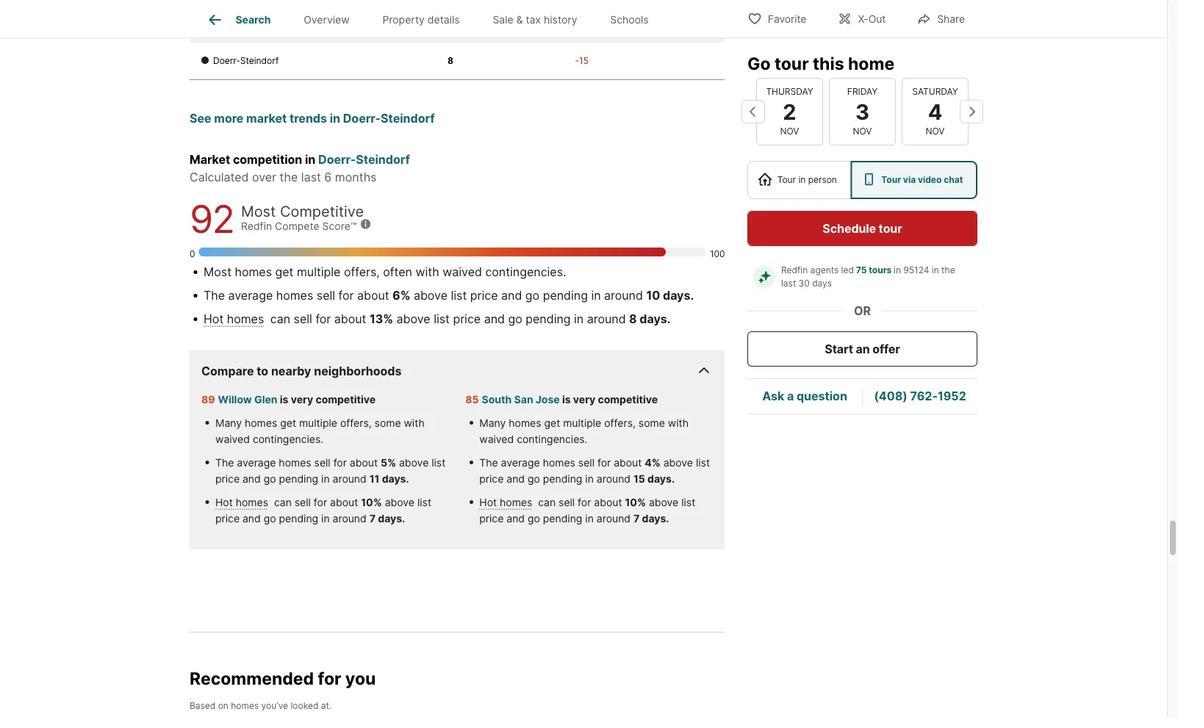 Task type: vqa. For each thing, say whether or not it's contained in the screenshot.
question
yes



Task type: describe. For each thing, give the bounding box(es) containing it.
the average homes for and go pending in around 15 days.
[[479, 457, 578, 469]]

schools tab
[[594, 2, 665, 37]]

property details
[[382, 13, 460, 26]]

contingencies. for 10
[[485, 265, 566, 279]]

schedule
[[823, 221, 876, 236]]

willow glen link
[[218, 393, 277, 406]]

in inside option
[[798, 175, 806, 185]]

neighborhoods
[[314, 364, 402, 378]]

hot homes for and go pending in around 15 days.
[[479, 496, 532, 509]]

3
[[855, 99, 869, 124]]

see more market trends in doerr-steindorf
[[190, 111, 435, 126]]

most for most competitive
[[241, 202, 276, 220]]

doerr-steindorf link
[[318, 152, 410, 167]]

and go pending in around 11 days.
[[240, 473, 409, 485]]

saturday 4 nov
[[912, 86, 958, 137]]

yoy
[[585, 25, 600, 36]]

multiple for 6%
[[297, 265, 341, 279]]

1 competitive from the left
[[316, 393, 376, 406]]

tour in person
[[777, 175, 837, 185]]

tour via video chat option
[[851, 161, 977, 199]]

overview
[[304, 13, 350, 26]]

start
[[825, 342, 853, 356]]

get for 4%
[[544, 417, 560, 429]]

above right 4%
[[663, 457, 693, 469]]

above down 5%
[[385, 496, 414, 509]]

to
[[257, 364, 268, 378]]

for up and go pending in around 15 days.
[[597, 457, 611, 469]]

30
[[799, 278, 810, 289]]

can for 85
[[535, 496, 559, 509]]

762-
[[910, 389, 938, 403]]

trends
[[290, 111, 327, 126]]

™
[[350, 220, 357, 233]]

sell up and go pending in around 11 days.
[[314, 457, 330, 469]]

compare to nearby neighborhoods
[[201, 364, 402, 378]]

led
[[841, 265, 854, 276]]

friday
[[847, 86, 878, 97]]

some for 89 willow glen is very competitive
[[374, 417, 401, 429]]

hot homes link for 5%
[[215, 496, 268, 509]]

1 very from the left
[[291, 393, 313, 406]]

history
[[544, 13, 577, 26]]

above up hot homes can sell for about 13% above list price and go pending in around 8 days.
[[414, 288, 448, 303]]

calculated
[[190, 170, 249, 184]]

above right 5%
[[399, 457, 429, 469]]

above down 6%
[[397, 312, 430, 326]]

-
[[575, 56, 579, 66]]

looked
[[291, 701, 318, 712]]

most homes get multiple offers, often with waived contingencies.
[[204, 265, 566, 279]]

south san jose link
[[482, 393, 560, 406]]

most competitive
[[241, 202, 364, 220]]

a
[[787, 389, 794, 403]]

average for 89
[[237, 457, 276, 469]]

growth % yoy
[[575, 12, 606, 36]]

location
[[201, 18, 237, 29]]

thursday
[[766, 86, 813, 97]]

see more market trends in doerr-steindorf link
[[190, 110, 435, 151]]

4%
[[645, 457, 660, 469]]

0 horizontal spatial 15
[[579, 56, 589, 66]]

multiple for 4%
[[563, 417, 601, 429]]

for down 'most homes get multiple offers, often with waived contingencies.'
[[338, 288, 354, 303]]

thursday 2 nov
[[766, 86, 813, 137]]

x-out button
[[825, 3, 898, 33]]

0 vertical spatial doerr-
[[213, 56, 240, 66]]

based
[[190, 701, 216, 712]]

10% for 11
[[361, 496, 382, 509]]

home
[[848, 53, 894, 73]]

chat
[[944, 175, 963, 185]]

and go pending in around 7 days. for sell for about 5%
[[240, 512, 405, 525]]

data
[[448, 12, 467, 22]]

hot homes link for 6%
[[204, 312, 264, 326]]

for up the "compare to nearby neighborhoods"
[[316, 312, 331, 326]]

tour for go
[[775, 53, 809, 73]]

ask a question link
[[762, 389, 847, 403]]

steindorf inside market competition in doerr-steindorf calculated over the last 6 months
[[356, 152, 410, 167]]

willow
[[218, 393, 252, 406]]

many homes get multiple offers, some with waived contingencies. for sell for about 4%
[[479, 417, 689, 446]]

5%
[[381, 457, 396, 469]]

hot homes can sell for about 13% above list price and go pending in around 8 days.
[[204, 312, 671, 326]]

tax
[[526, 13, 541, 26]]

about up 11
[[350, 457, 378, 469]]

7 for 11
[[369, 512, 376, 525]]

about down and go pending in around 11 days.
[[330, 496, 358, 509]]

sell for about 5%
[[314, 457, 396, 469]]

offers, for 4%
[[604, 417, 636, 429]]

redfin for redfin compete score ™
[[241, 220, 272, 233]]

or
[[854, 304, 871, 318]]

see
[[190, 111, 211, 126]]

for down and go pending in around 11 days.
[[314, 496, 327, 509]]

many for willow
[[215, 417, 242, 429]]

the average homes sell for about 6% above list price and go pending in around 10 days.
[[204, 288, 694, 303]]

sell up and go pending in around 15 days.
[[578, 457, 594, 469]]

go tour this home
[[747, 53, 894, 73]]

go
[[747, 53, 771, 73]]

can up nearby
[[270, 312, 290, 326]]

85
[[465, 393, 479, 406]]

favorite
[[768, 13, 806, 25]]

hot homes for and go pending in around 11 days.
[[215, 496, 268, 509]]

person
[[808, 175, 837, 185]]

0 vertical spatial steindorf
[[240, 56, 279, 66]]

steindorf inside see more market trends in doerr-steindorf link
[[381, 111, 435, 126]]

many for south
[[479, 417, 506, 429]]

compare to nearby neighborhoods button
[[201, 351, 713, 392]]

doerr- inside market competition in doerr-steindorf calculated over the last 6 months
[[318, 152, 356, 167]]

on
[[218, 701, 228, 712]]

you
[[345, 668, 376, 689]]

start an offer button
[[747, 331, 977, 367]]

13%
[[370, 312, 393, 326]]

jose
[[536, 393, 560, 406]]

last inside market competition in doerr-steindorf calculated over the last 6 months
[[301, 170, 321, 184]]

often
[[383, 265, 412, 279]]

this
[[813, 53, 844, 73]]

75
[[856, 265, 867, 276]]

search link
[[206, 11, 271, 29]]

tab list containing search
[[190, 0, 677, 37]]

details
[[428, 13, 460, 26]]

0 horizontal spatial 8
[[448, 56, 453, 66]]

tour via video chat
[[881, 175, 963, 185]]

last inside in the last 30 days
[[781, 278, 796, 289]]

schedule tour
[[823, 221, 902, 236]]

11
[[369, 473, 379, 485]]

sell for about 10% for 15
[[559, 496, 646, 509]]

about left "13%" on the top left of the page
[[334, 312, 366, 326]]

competition
[[233, 152, 302, 167]]

the average homes for and go pending in around 11 days.
[[215, 457, 314, 469]]



Task type: locate. For each thing, give the bounding box(es) containing it.
can for 89
[[271, 496, 295, 509]]

1 horizontal spatial 8
[[629, 312, 637, 326]]

ask a question
[[762, 389, 847, 403]]

0 horizontal spatial many
[[215, 417, 242, 429]]

10%
[[361, 496, 382, 509], [625, 496, 646, 509]]

doerr-
[[213, 56, 240, 66], [343, 111, 381, 126], [318, 152, 356, 167]]

the average homes up and go pending in around 15 days.
[[479, 457, 578, 469]]

tour left the person
[[777, 175, 796, 185]]

1 horizontal spatial competitive
[[598, 393, 658, 406]]

most down 92 in the top of the page
[[204, 265, 231, 279]]

1 horizontal spatial the
[[941, 265, 955, 276]]

average for 85
[[501, 457, 540, 469]]

nov down 4
[[926, 126, 945, 137]]

2 is from the left
[[562, 393, 571, 406]]

2 the average homes from the left
[[479, 457, 578, 469]]

multiple down score
[[297, 265, 341, 279]]

homes
[[235, 265, 272, 279], [276, 288, 313, 303], [227, 312, 264, 326], [245, 417, 277, 429], [509, 417, 541, 429], [279, 457, 311, 469], [543, 457, 575, 469], [236, 496, 268, 509], [500, 496, 532, 509], [231, 701, 259, 712]]

multiple
[[297, 265, 341, 279], [299, 417, 337, 429], [563, 417, 601, 429]]

glen
[[254, 393, 277, 406]]

0 horizontal spatial many homes get multiple offers, some with waived contingencies.
[[215, 417, 425, 446]]

waived for 5%
[[215, 433, 250, 446]]

about up "13%" on the top left of the page
[[357, 288, 389, 303]]

nearby
[[271, 364, 311, 378]]

more
[[214, 111, 244, 126]]

-15
[[575, 56, 589, 66]]

the inside market competition in doerr-steindorf calculated over the last 6 months
[[280, 170, 298, 184]]

months
[[335, 170, 377, 184]]

0 horizontal spatial the
[[280, 170, 298, 184]]

1 horizontal spatial very
[[573, 393, 595, 406]]

the right "over"
[[280, 170, 298, 184]]

0 vertical spatial last
[[301, 170, 321, 184]]

x-out
[[858, 13, 886, 25]]

for up at.
[[318, 668, 341, 689]]

sell down and go pending in around 15 days.
[[559, 496, 575, 509]]

and go pending in around 7 days.
[[240, 512, 405, 525], [504, 512, 669, 525]]

many homes get multiple offers, some with waived contingencies. down 85 south san jose is very competitive
[[479, 417, 689, 446]]

6
[[324, 170, 332, 184]]

redfin agents led 75 tours in 95124
[[781, 265, 929, 276]]

7 down sell for about 4%
[[633, 512, 640, 525]]

1 horizontal spatial redfin
[[781, 265, 808, 276]]

2 vertical spatial steindorf
[[356, 152, 410, 167]]

multiple down 89 willow glen is very competitive
[[299, 417, 337, 429]]

1 horizontal spatial tour
[[881, 175, 901, 185]]

the for 85
[[479, 457, 498, 469]]

sell for about 10% down and go pending in around 15 days.
[[559, 496, 646, 509]]

10% down 11
[[361, 496, 382, 509]]

competitive
[[280, 202, 364, 220]]

0 horizontal spatial some
[[374, 417, 401, 429]]

2 very from the left
[[573, 393, 595, 406]]

market
[[246, 111, 287, 126]]

friday 3 nov
[[847, 86, 878, 137]]

offers, up sell for about 5%
[[340, 417, 372, 429]]

tour in person option
[[747, 161, 851, 199]]

tour inside option
[[881, 175, 901, 185]]

get down jose
[[544, 417, 560, 429]]

1 horizontal spatial many homes get multiple offers, some with waived contingencies.
[[479, 417, 689, 446]]

very right jose
[[573, 393, 595, 406]]

the right 95124
[[941, 265, 955, 276]]

tour left via
[[881, 175, 901, 185]]

many homes get multiple offers, some with waived contingencies.
[[215, 417, 425, 446], [479, 417, 689, 446]]

offers, for 5%
[[340, 417, 372, 429]]

95124
[[903, 265, 929, 276]]

about left 4%
[[614, 457, 642, 469]]

1 vertical spatial tour
[[879, 221, 902, 236]]

nov inside friday 3 nov
[[853, 126, 872, 137]]

2 hot homes from the left
[[479, 496, 532, 509]]

1 vertical spatial doerr-
[[343, 111, 381, 126]]

15 down 4%
[[633, 473, 645, 485]]

0
[[190, 249, 195, 260]]

above list price
[[215, 457, 446, 485], [479, 457, 710, 485], [215, 496, 431, 525], [479, 496, 695, 525]]

in the last 30 days
[[781, 265, 958, 289]]

agents
[[810, 265, 839, 276]]

sell down and go pending in around 11 days.
[[295, 496, 311, 509]]

2 some from the left
[[638, 417, 665, 429]]

previous image
[[742, 100, 765, 123]]

competitive
[[316, 393, 376, 406], [598, 393, 658, 406]]

1 vertical spatial 8
[[629, 312, 637, 326]]

nov inside saturday 4 nov
[[926, 126, 945, 137]]

next image
[[960, 100, 983, 123]]

the average homes up and go pending in around 11 days.
[[215, 457, 314, 469]]

waived down south
[[479, 433, 514, 446]]

0 vertical spatial redfin
[[241, 220, 272, 233]]

many down willow
[[215, 417, 242, 429]]

0 horizontal spatial tour
[[775, 53, 809, 73]]

1 horizontal spatial most
[[241, 202, 276, 220]]

2 10% from the left
[[625, 496, 646, 509]]

redfin up 30
[[781, 265, 808, 276]]

nov for 2
[[780, 126, 799, 137]]

x-
[[858, 13, 868, 25]]

about down and go pending in around 15 days.
[[594, 496, 622, 509]]

is right glen
[[280, 393, 288, 406]]

1 horizontal spatial and go pending in around 7 days.
[[504, 512, 669, 525]]

offer
[[872, 342, 900, 356]]

video
[[918, 175, 942, 185]]

1 horizontal spatial sell for about 10%
[[559, 496, 646, 509]]

nov for 3
[[853, 126, 872, 137]]

1 the average homes from the left
[[215, 457, 314, 469]]

1 7 from the left
[[369, 512, 376, 525]]

0 vertical spatial most
[[241, 202, 276, 220]]

nov for 4
[[926, 126, 945, 137]]

tour right schedule in the right top of the page
[[879, 221, 902, 236]]

0 horizontal spatial sell for about 10%
[[295, 496, 382, 509]]

89
[[201, 393, 215, 406]]

last
[[301, 170, 321, 184], [781, 278, 796, 289]]

10% down sell for about 4%
[[625, 496, 646, 509]]

2 competitive from the left
[[598, 393, 658, 406]]

15 down %
[[579, 56, 589, 66]]

4
[[928, 99, 942, 124]]

most down "over"
[[241, 202, 276, 220]]

ask
[[762, 389, 784, 403]]

2 vertical spatial doerr-
[[318, 152, 356, 167]]

get down 89 willow glen is very competitive
[[280, 417, 296, 429]]

and go pending in around 7 days. down and go pending in around 15 days.
[[504, 512, 669, 525]]

nov
[[780, 126, 799, 137], [853, 126, 872, 137], [926, 126, 945, 137]]

1 and go pending in around 7 days. from the left
[[240, 512, 405, 525]]

0 horizontal spatial and go pending in around 7 days.
[[240, 512, 405, 525]]

last left 6
[[301, 170, 321, 184]]

0 vertical spatial the
[[280, 170, 298, 184]]

get down compete
[[275, 265, 294, 279]]

tour for tour via video chat
[[881, 175, 901, 185]]

waived down willow
[[215, 433, 250, 446]]

in inside market competition in doerr-steindorf calculated over the last 6 months
[[305, 152, 315, 167]]

doerr- down location
[[213, 56, 240, 66]]

2 nov from the left
[[853, 126, 872, 137]]

list box containing tour in person
[[747, 161, 977, 199]]

hot homes link for 4%
[[479, 496, 532, 509]]

go
[[525, 288, 540, 303], [508, 312, 522, 326], [264, 473, 276, 485], [528, 473, 540, 485], [264, 512, 276, 525], [528, 512, 540, 525]]

can
[[270, 312, 290, 326], [271, 496, 295, 509], [535, 496, 559, 509]]

2 and go pending in around 7 days. from the left
[[504, 512, 669, 525]]

1 nov from the left
[[780, 126, 799, 137]]

hot homes link
[[204, 312, 264, 326], [215, 496, 268, 509], [479, 496, 532, 509]]

doerr- up 6
[[318, 152, 356, 167]]

schools
[[610, 13, 649, 26]]

tour for tour in person
[[777, 175, 796, 185]]

recommended for you
[[190, 668, 376, 689]]

the for 89
[[215, 457, 234, 469]]

sell for about 4%
[[578, 457, 660, 469]]

competitive up sell for about 4%
[[598, 393, 658, 406]]

doerr- up doerr-steindorf link
[[343, 111, 381, 126]]

redfin for redfin agents led 75 tours in 95124
[[781, 265, 808, 276]]

0 horizontal spatial is
[[280, 393, 288, 406]]

some up 4%
[[638, 417, 665, 429]]

1 vertical spatial 15
[[633, 473, 645, 485]]

some up 5%
[[374, 417, 401, 429]]

1 some from the left
[[374, 417, 401, 429]]

7 down 11
[[369, 512, 376, 525]]

tour up the thursday
[[775, 53, 809, 73]]

the average homes
[[215, 457, 314, 469], [479, 457, 578, 469]]

waived up the average homes sell for about 6% above list price and go pending in around 10 days.
[[443, 265, 482, 279]]

in
[[330, 111, 340, 126], [305, 152, 315, 167], [798, 175, 806, 185], [894, 265, 901, 276], [932, 265, 939, 276], [591, 288, 601, 303], [574, 312, 584, 326], [321, 473, 330, 485], [585, 473, 594, 485], [321, 512, 330, 525], [585, 512, 594, 525]]

waived for 6%
[[443, 265, 482, 279]]

contingencies. for 15
[[517, 433, 588, 446]]

tour inside option
[[777, 175, 796, 185]]

with for 6%
[[416, 265, 439, 279]]

tab list
[[190, 0, 677, 37]]

1 many homes get multiple offers, some with waived contingencies. from the left
[[215, 417, 425, 446]]

sell down 'most homes get multiple offers, often with waived contingencies.'
[[317, 288, 335, 303]]

sale & tax history tab
[[476, 2, 594, 37]]

1 hot homes from the left
[[215, 496, 268, 509]]

list box
[[747, 161, 977, 199]]

redfin left compete
[[241, 220, 272, 233]]

offers, up sell for about 4%
[[604, 417, 636, 429]]

tour for schedule
[[879, 221, 902, 236]]

most for most homes get multiple offers, often with waived contingencies.
[[204, 265, 231, 279]]

7
[[369, 512, 376, 525], [633, 512, 640, 525]]

1 horizontal spatial 7
[[633, 512, 640, 525]]

and go pending in around 15 days.
[[504, 473, 675, 485]]

0 vertical spatial tour
[[775, 53, 809, 73]]

0 horizontal spatial the average homes
[[215, 457, 314, 469]]

can down and go pending in around 11 days.
[[271, 496, 295, 509]]

1 horizontal spatial last
[[781, 278, 796, 289]]

over
[[252, 170, 276, 184]]

1 10% from the left
[[361, 496, 382, 509]]

property
[[382, 13, 425, 26]]

1 horizontal spatial nov
[[853, 126, 872, 137]]

0 horizontal spatial nov
[[780, 126, 799, 137]]

92
[[190, 196, 234, 242]]

1 horizontal spatial the average homes
[[479, 457, 578, 469]]

waived for 4%
[[479, 433, 514, 446]]

steindorf down search on the left top
[[240, 56, 279, 66]]

0 vertical spatial 15
[[579, 56, 589, 66]]

with for 5%
[[404, 417, 425, 429]]

0 horizontal spatial 10%
[[361, 496, 382, 509]]

1 vertical spatial last
[[781, 278, 796, 289]]

get for 5%
[[280, 417, 296, 429]]

offers, for 6%
[[344, 265, 380, 279]]

for down and go pending in around 15 days.
[[578, 496, 591, 509]]

at.
[[321, 701, 332, 712]]

start an offer
[[825, 342, 900, 356]]

saturday
[[912, 86, 958, 97]]

compare
[[201, 364, 254, 378]]

property details tab
[[366, 2, 476, 37]]

2 many from the left
[[479, 417, 506, 429]]

tour inside schedule tour button
[[879, 221, 902, 236]]

competitive down neighborhoods
[[316, 393, 376, 406]]

89 willow glen is very competitive
[[201, 393, 376, 406]]

1 horizontal spatial is
[[562, 393, 571, 406]]

1 vertical spatial steindorf
[[381, 111, 435, 126]]

most
[[241, 202, 276, 220], [204, 265, 231, 279]]

sell up the "compare to nearby neighborhoods"
[[294, 312, 312, 326]]

2 sell for about 10% from the left
[[559, 496, 646, 509]]

hot for 85
[[479, 496, 497, 509]]

south
[[482, 393, 512, 406]]

1 horizontal spatial many
[[479, 417, 506, 429]]

85 south san jose is very competitive
[[465, 393, 658, 406]]

share button
[[904, 3, 977, 33]]

for
[[338, 288, 354, 303], [316, 312, 331, 326], [333, 457, 347, 469], [597, 457, 611, 469], [314, 496, 327, 509], [578, 496, 591, 509], [318, 668, 341, 689]]

tour
[[775, 53, 809, 73], [879, 221, 902, 236]]

contingencies. for 11
[[253, 433, 324, 446]]

steindorf up doerr-steindorf link
[[381, 111, 435, 126]]

compete
[[275, 220, 319, 233]]

above down 4%
[[649, 496, 678, 509]]

1 horizontal spatial hot homes
[[479, 496, 532, 509]]

1 sell for about 10% from the left
[[295, 496, 382, 509]]

10% for 15
[[625, 496, 646, 509]]

hot for 89
[[215, 496, 233, 509]]

10
[[646, 288, 660, 303]]

an
[[856, 342, 870, 356]]

the inside in the last 30 days
[[941, 265, 955, 276]]

in inside in the last 30 days
[[932, 265, 939, 276]]

sale
[[493, 13, 513, 26]]

7 for 15
[[633, 512, 640, 525]]

0 horizontal spatial hot homes
[[215, 496, 268, 509]]

2 horizontal spatial nov
[[926, 126, 945, 137]]

you've
[[261, 701, 288, 712]]

and go pending in around 7 days. down and go pending in around 11 days.
[[240, 512, 405, 525]]

2 tour from the left
[[881, 175, 901, 185]]

steindorf up months
[[356, 152, 410, 167]]

sell for about 10% for 11
[[295, 496, 382, 509]]

1 vertical spatial most
[[204, 265, 231, 279]]

1 is from the left
[[280, 393, 288, 406]]

can down and go pending in around 15 days.
[[535, 496, 559, 509]]

multiple down 85 south san jose is very competitive
[[563, 417, 601, 429]]

1 horizontal spatial some
[[638, 417, 665, 429]]

some for 85 south san jose is very competitive
[[638, 417, 665, 429]]

nov inside thursday 2 nov
[[780, 126, 799, 137]]

offers, left often
[[344, 265, 380, 279]]

last left 30
[[781, 278, 796, 289]]

multiple for 5%
[[299, 417, 337, 429]]

0 vertical spatial 8
[[448, 56, 453, 66]]

None button
[[756, 78, 823, 146], [829, 78, 896, 146], [902, 78, 969, 146], [756, 78, 823, 146], [829, 78, 896, 146], [902, 78, 969, 146]]

nov down 2
[[780, 126, 799, 137]]

2 many homes get multiple offers, some with waived contingencies. from the left
[[479, 417, 689, 446]]

for up and go pending in around 11 days.
[[333, 457, 347, 469]]

many homes get multiple offers, some with waived contingencies. for sell for about 5%
[[215, 417, 425, 446]]

0 horizontal spatial most
[[204, 265, 231, 279]]

days.
[[663, 288, 694, 303], [640, 312, 671, 326], [382, 473, 409, 485], [647, 473, 675, 485], [378, 512, 405, 525], [642, 512, 669, 525]]

1 vertical spatial redfin
[[781, 265, 808, 276]]

sell for about 10% down and go pending in around 11 days.
[[295, 496, 382, 509]]

question
[[797, 389, 847, 403]]

2 7 from the left
[[633, 512, 640, 525]]

(408) 762-1952
[[874, 389, 966, 403]]

0 horizontal spatial 7
[[369, 512, 376, 525]]

1 many from the left
[[215, 417, 242, 429]]

1 vertical spatial the
[[941, 265, 955, 276]]

overview tab
[[287, 2, 366, 37]]

1 horizontal spatial tour
[[879, 221, 902, 236]]

get for 6%
[[275, 265, 294, 279]]

some
[[374, 417, 401, 429], [638, 417, 665, 429]]

nov down 3
[[853, 126, 872, 137]]

0 horizontal spatial tour
[[777, 175, 796, 185]]

doerr-steindorf
[[213, 56, 279, 66]]

and go pending in around 7 days. for sell for about 4%
[[504, 512, 669, 525]]

score
[[322, 220, 350, 233]]

doerr- inside see more market trends in doerr-steindorf link
[[343, 111, 381, 126]]

is right jose
[[562, 393, 571, 406]]

1 horizontal spatial 10%
[[625, 496, 646, 509]]

0 horizontal spatial competitive
[[316, 393, 376, 406]]

0 horizontal spatial very
[[291, 393, 313, 406]]

many
[[215, 417, 242, 429], [479, 417, 506, 429]]

0 horizontal spatial redfin
[[241, 220, 272, 233]]

many homes get multiple offers, some with waived contingencies. down 89 willow glen is very competitive
[[215, 417, 425, 446]]

1 tour from the left
[[777, 175, 796, 185]]

0 horizontal spatial last
[[301, 170, 321, 184]]

market competition in doerr-steindorf calculated over the last 6 months
[[190, 152, 410, 184]]

1 horizontal spatial 15
[[633, 473, 645, 485]]

3 nov from the left
[[926, 126, 945, 137]]

schedule tour button
[[747, 211, 977, 246]]

redfin
[[241, 220, 272, 233], [781, 265, 808, 276]]

with for 4%
[[668, 417, 689, 429]]

1952
[[938, 389, 966, 403]]

very down the "compare to nearby neighborhoods"
[[291, 393, 313, 406]]

many down south
[[479, 417, 506, 429]]

redfin compete score ™
[[241, 220, 357, 233]]

share
[[937, 13, 965, 25]]



